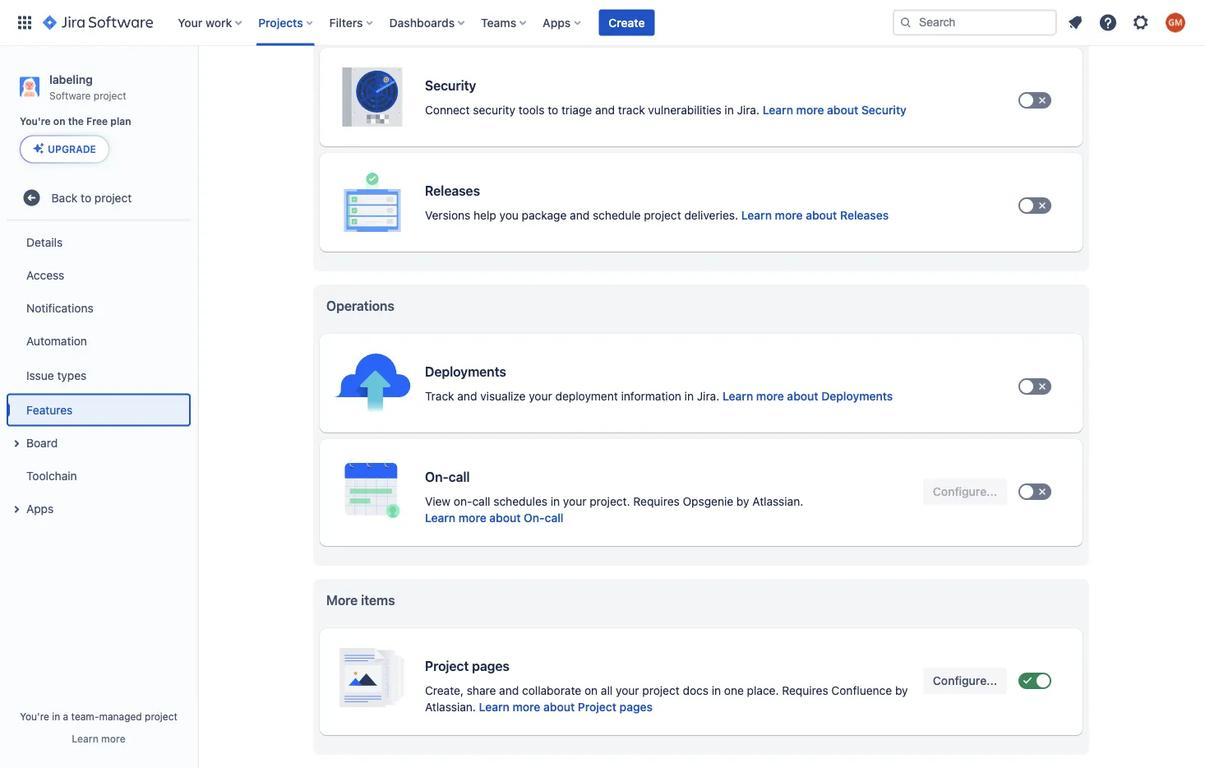 Task type: vqa. For each thing, say whether or not it's contained in the screenshot.
'Export' dropdown button
no



Task type: locate. For each thing, give the bounding box(es) containing it.
0 vertical spatial tools
[[697, 0, 723, 3]]

0 horizontal spatial call
[[449, 469, 470, 485]]

on-
[[425, 469, 449, 485], [524, 511, 545, 525]]

jira. right information
[[697, 389, 720, 403]]

2 connect from the top
[[425, 103, 470, 117]]

development
[[625, 0, 694, 3]]

and right "package"
[[570, 209, 590, 222]]

security
[[473, 103, 516, 117]]

0 vertical spatial expand image
[[7, 434, 26, 453]]

requires inside the create, share and collaborate on all your project docs in one place. requires confluence by atlassian.
[[782, 684, 829, 698]]

1 connect from the top
[[425, 0, 470, 3]]

you
[[500, 209, 519, 222]]

project
[[425, 658, 469, 674], [578, 700, 617, 714]]

to up search icon
[[892, 0, 903, 3]]

project pages
[[425, 658, 510, 674]]

1 vertical spatial apps
[[26, 502, 54, 515]]

back to project
[[51, 191, 132, 204]]

0 vertical spatial connect
[[425, 0, 470, 3]]

in right vulnerabilities
[[725, 103, 734, 117]]

2 vertical spatial jira.
[[697, 389, 720, 403]]

back
[[51, 191, 78, 204]]

your work button
[[173, 9, 249, 36]]

Search field
[[893, 9, 1058, 36]]

expand image inside board button
[[7, 434, 26, 453]]

project right managed
[[145, 711, 178, 722]]

call up learn more about on-call button
[[473, 495, 491, 508]]

group
[[7, 221, 191, 530]]

atlassian.
[[753, 495, 804, 508], [425, 700, 476, 714]]

and
[[571, 0, 590, 3], [596, 103, 615, 117], [570, 209, 590, 222], [458, 389, 477, 403], [499, 684, 519, 698]]

access link
[[7, 259, 191, 291]]

0 horizontal spatial by
[[737, 495, 750, 508]]

your left project.
[[563, 495, 587, 508]]

create, share and collaborate on all your project docs in one place. requires confluence by atlassian.
[[425, 684, 909, 714]]

0 vertical spatial apps
[[543, 16, 571, 29]]

atlassian. down create, on the left of the page
[[425, 700, 476, 714]]

0 vertical spatial jira.
[[425, 6, 448, 20]]

requires
[[634, 495, 680, 508], [782, 684, 829, 698]]

1 vertical spatial by
[[896, 684, 909, 698]]

project up details link
[[94, 191, 132, 204]]

learn more about deployments button
[[723, 388, 894, 405]]

0 horizontal spatial on-
[[425, 469, 449, 485]]

free
[[86, 116, 108, 127]]

on
[[53, 116, 65, 127], [585, 684, 598, 698]]

1 vertical spatial on-
[[524, 511, 545, 525]]

1 vertical spatial security
[[862, 103, 907, 117]]

by
[[737, 495, 750, 508], [896, 684, 909, 698]]

1 vertical spatial you're
[[20, 711, 49, 722]]

apps
[[543, 16, 571, 29], [26, 502, 54, 515]]

and up code
[[571, 0, 590, 3]]

2 expand image from the top
[[7, 500, 26, 519]]

project down all
[[578, 700, 617, 714]]

your
[[761, 0, 784, 3], [529, 389, 553, 403], [563, 495, 587, 508], [616, 684, 640, 698]]

learn inside view on-call schedules in your project. requires opsgenie by atlassian. learn more about on-call
[[425, 511, 456, 525]]

project.
[[590, 495, 631, 508]]

0 vertical spatial by
[[737, 495, 750, 508]]

0 vertical spatial you're
[[20, 116, 51, 127]]

help image
[[1099, 13, 1119, 32]]

0 vertical spatial project
[[425, 658, 469, 674]]

by right confluence at the bottom right of the page
[[896, 684, 909, 698]]

sidebar navigation image
[[179, 66, 216, 99]]

expand image down toolchain
[[7, 500, 26, 519]]

1 expand image from the top
[[7, 434, 26, 453]]

project up create, on the left of the page
[[425, 658, 469, 674]]

learn more about releases button
[[742, 207, 889, 224]]

labeling software project
[[49, 72, 126, 101]]

0 horizontal spatial apps
[[26, 502, 54, 515]]

connect left the security
[[425, 103, 470, 117]]

2 vertical spatial call
[[545, 511, 564, 525]]

your inside view on-call schedules in your project. requires opsgenie by atlassian. learn more about on-call
[[563, 495, 587, 508]]

jira.
[[425, 6, 448, 20], [737, 103, 760, 117], [697, 389, 720, 403]]

types
[[57, 368, 87, 382]]

expand image down features
[[7, 434, 26, 453]]

more
[[485, 6, 512, 20], [797, 103, 825, 117], [775, 209, 803, 222], [757, 389, 785, 403], [459, 511, 487, 525], [513, 700, 541, 714], [101, 733, 126, 744]]

1 horizontal spatial tools
[[697, 0, 723, 3]]

0 vertical spatial deployments
[[425, 364, 507, 380]]

and right the share at the bottom of the page
[[499, 684, 519, 698]]

0 vertical spatial on-
[[425, 469, 449, 485]]

connect inside connect bitbucket, github and other development tools to link your team's repositories to jira.
[[425, 0, 470, 3]]

tools left link at the top
[[697, 0, 723, 3]]

track and visualize your deployment information in jira. learn more about deployments
[[425, 389, 894, 403]]

1 horizontal spatial pages
[[620, 700, 653, 714]]

1 vertical spatial deployments
[[822, 389, 894, 403]]

and inside connect bitbucket, github and other development tools to link your team's repositories to jira.
[[571, 0, 590, 3]]

0 horizontal spatial on
[[53, 116, 65, 127]]

project inside learn more about project pages button
[[578, 700, 617, 714]]

primary element
[[10, 0, 893, 46]]

on left all
[[585, 684, 598, 698]]

2 you're from the top
[[20, 711, 49, 722]]

labeling
[[49, 72, 93, 86]]

expand image
[[7, 434, 26, 453], [7, 500, 26, 519]]

the
[[68, 116, 84, 127]]

releases
[[425, 183, 480, 199], [841, 209, 889, 222]]

to right back
[[81, 191, 91, 204]]

tools right the security
[[519, 103, 545, 117]]

security
[[425, 78, 477, 93], [862, 103, 907, 117]]

view on-call schedules in your project. requires opsgenie by atlassian. learn more about on-call
[[425, 495, 804, 525]]

track
[[618, 103, 645, 117]]

jira. right vulnerabilities
[[737, 103, 760, 117]]

1 you're from the top
[[20, 116, 51, 127]]

and inside the create, share and collaborate on all your project docs in one place. requires confluence by atlassian.
[[499, 684, 519, 698]]

0 horizontal spatial atlassian.
[[425, 700, 476, 714]]

1 horizontal spatial on-
[[524, 511, 545, 525]]

team-
[[71, 711, 99, 722]]

one
[[725, 684, 744, 698]]

by right opsgenie
[[737, 495, 750, 508]]

about
[[515, 6, 547, 20], [828, 103, 859, 117], [806, 209, 838, 222], [788, 389, 819, 403], [490, 511, 521, 525], [544, 700, 575, 714]]

on- up view
[[425, 469, 449, 485]]

triage
[[562, 103, 592, 117]]

information
[[621, 389, 682, 403]]

0 horizontal spatial jira.
[[425, 6, 448, 20]]

2 horizontal spatial call
[[545, 511, 564, 525]]

versions help you package and schedule project deliveries. learn more about releases
[[425, 209, 889, 222]]

1 vertical spatial connect
[[425, 103, 470, 117]]

1 horizontal spatial project
[[578, 700, 617, 714]]

1 vertical spatial releases
[[841, 209, 889, 222]]

you're in a team-managed project
[[20, 711, 178, 722]]

issue types link
[[7, 357, 191, 393]]

requires right place. at the bottom of the page
[[782, 684, 829, 698]]

jira. inside connect bitbucket, github and other development tools to link your team's repositories to jira.
[[425, 6, 448, 20]]

learn
[[451, 6, 482, 20], [763, 103, 794, 117], [742, 209, 772, 222], [723, 389, 754, 403], [425, 511, 456, 525], [479, 700, 510, 714], [72, 733, 99, 744]]

project up the plan
[[94, 89, 126, 101]]

1 vertical spatial pages
[[620, 700, 653, 714]]

project left docs
[[643, 684, 680, 698]]

1 horizontal spatial by
[[896, 684, 909, 698]]

collaborate
[[522, 684, 582, 698]]

1 vertical spatial tools
[[519, 103, 545, 117]]

schedule
[[593, 209, 641, 222]]

0 horizontal spatial releases
[[425, 183, 480, 199]]

you're up upgrade button
[[20, 116, 51, 127]]

1 vertical spatial expand image
[[7, 500, 26, 519]]

connect for connect bitbucket, github and other development tools to link your team's repositories to jira.
[[425, 0, 470, 3]]

on- down the schedules
[[524, 511, 545, 525]]

you're on the free plan
[[20, 116, 131, 127]]

you're left the a
[[20, 711, 49, 722]]

share
[[467, 684, 496, 698]]

apps down toolchain
[[26, 502, 54, 515]]

requires right project.
[[634, 495, 680, 508]]

1 horizontal spatial on
[[585, 684, 598, 698]]

expand image inside apps button
[[7, 500, 26, 519]]

on-
[[454, 495, 473, 508]]

board
[[26, 436, 58, 449]]

your right link at the top
[[761, 0, 784, 3]]

1 vertical spatial atlassian.
[[425, 700, 476, 714]]

jira software image
[[43, 13, 153, 32], [43, 13, 153, 32]]

on inside the create, share and collaborate on all your project docs in one place. requires confluence by atlassian.
[[585, 684, 598, 698]]

on left the
[[53, 116, 65, 127]]

apps inside popup button
[[543, 16, 571, 29]]

1 vertical spatial call
[[473, 495, 491, 508]]

tools
[[697, 0, 723, 3], [519, 103, 545, 117]]

1 horizontal spatial call
[[473, 495, 491, 508]]

project right the schedule
[[644, 209, 682, 222]]

call up on-
[[449, 469, 470, 485]]

1 horizontal spatial atlassian.
[[753, 495, 804, 508]]

apps down github
[[543, 16, 571, 29]]

and left 'track'
[[596, 103, 615, 117]]

0 horizontal spatial project
[[425, 658, 469, 674]]

in
[[725, 103, 734, 117], [685, 389, 694, 403], [551, 495, 560, 508], [712, 684, 721, 698], [52, 711, 60, 722]]

1 vertical spatial jira.
[[737, 103, 760, 117]]

1 horizontal spatial apps
[[543, 16, 571, 29]]

requires inside view on-call schedules in your project. requires opsgenie by atlassian. learn more about on-call
[[634, 495, 680, 508]]

0 vertical spatial security
[[425, 78, 477, 93]]

about inside view on-call schedules in your project. requires opsgenie by atlassian. learn more about on-call
[[490, 511, 521, 525]]

1 horizontal spatial deployments
[[822, 389, 894, 403]]

project inside labeling software project
[[94, 89, 126, 101]]

your right all
[[616, 684, 640, 698]]

1 vertical spatial project
[[578, 700, 617, 714]]

0 horizontal spatial security
[[425, 78, 477, 93]]

call down the schedules
[[545, 511, 564, 525]]

atlassian. inside view on-call schedules in your project. requires opsgenie by atlassian. learn more about on-call
[[753, 495, 804, 508]]

deliveries.
[[685, 209, 739, 222]]

0 horizontal spatial pages
[[472, 658, 510, 674]]

by inside the create, share and collaborate on all your project docs in one place. requires confluence by atlassian.
[[896, 684, 909, 698]]

in right the schedules
[[551, 495, 560, 508]]

deployments
[[425, 364, 507, 380], [822, 389, 894, 403]]

0 vertical spatial requires
[[634, 495, 680, 508]]

code
[[550, 6, 579, 20]]

to
[[726, 0, 737, 3], [892, 0, 903, 3], [548, 103, 559, 117], [81, 191, 91, 204]]

connect up dashboards dropdown button
[[425, 0, 470, 3]]

tools inside connect bitbucket, github and other development tools to link your team's repositories to jira.
[[697, 0, 723, 3]]

in left one
[[712, 684, 721, 698]]

learn inside learn more about project pages button
[[479, 700, 510, 714]]

learn more about on-call button
[[425, 510, 564, 526]]

you're for you're in a team-managed project
[[20, 711, 49, 722]]

your profile and settings image
[[1166, 13, 1186, 32]]

1 vertical spatial on
[[585, 684, 598, 698]]

1 vertical spatial requires
[[782, 684, 829, 698]]

1 horizontal spatial requires
[[782, 684, 829, 698]]

learn more about project pages button
[[479, 699, 653, 716]]

atlassian. right opsgenie
[[753, 495, 804, 508]]

0 horizontal spatial requires
[[634, 495, 680, 508]]

0 vertical spatial atlassian.
[[753, 495, 804, 508]]

banner
[[0, 0, 1206, 46]]

jira. left teams
[[425, 6, 448, 20]]

you're
[[20, 116, 51, 127], [20, 711, 49, 722]]

in inside the create, share and collaborate on all your project docs in one place. requires confluence by atlassian.
[[712, 684, 721, 698]]

details
[[26, 235, 63, 249]]

call
[[449, 469, 470, 485], [473, 495, 491, 508], [545, 511, 564, 525]]

connect
[[425, 0, 470, 3], [425, 103, 470, 117]]

1 horizontal spatial security
[[862, 103, 907, 117]]



Task type: describe. For each thing, give the bounding box(es) containing it.
issue
[[26, 368, 54, 382]]

apps button
[[7, 492, 191, 525]]

0 vertical spatial on
[[53, 116, 65, 127]]

track
[[425, 389, 455, 403]]

projects button
[[254, 9, 320, 36]]

0 vertical spatial releases
[[425, 183, 480, 199]]

your work
[[178, 16, 232, 29]]

by inside view on-call schedules in your project. requires opsgenie by atlassian. learn more about on-call
[[737, 495, 750, 508]]

in inside view on-call schedules in your project. requires opsgenie by atlassian. learn more about on-call
[[551, 495, 560, 508]]

1 horizontal spatial releases
[[841, 209, 889, 222]]

connect security tools to triage and track vulnerabilities in jira. learn more about security
[[425, 103, 907, 117]]

team's
[[788, 0, 823, 3]]

view
[[425, 495, 451, 508]]

your right visualize
[[529, 389, 553, 403]]

learn inside learn more button
[[72, 733, 99, 744]]

settings image
[[1132, 13, 1152, 32]]

details link
[[7, 226, 191, 259]]

projects
[[258, 16, 303, 29]]

package
[[522, 209, 567, 222]]

filters button
[[325, 9, 380, 36]]

confluence
[[832, 684, 893, 698]]

connect bitbucket, github and other development tools to link your team's repositories to jira.
[[425, 0, 903, 20]]

teams
[[481, 16, 517, 29]]

to left link at the top
[[726, 0, 737, 3]]

group containing details
[[7, 221, 191, 530]]

0 vertical spatial pages
[[472, 658, 510, 674]]

schedules
[[494, 495, 548, 508]]

link
[[740, 0, 758, 3]]

github
[[530, 0, 567, 3]]

appswitcher icon image
[[15, 13, 35, 32]]

help
[[474, 209, 497, 222]]

managed
[[99, 711, 142, 722]]

items
[[361, 593, 395, 608]]

learn more about security button
[[763, 102, 907, 118]]

0 vertical spatial call
[[449, 469, 470, 485]]

notifications link
[[7, 291, 191, 324]]

in right information
[[685, 389, 694, 403]]

notifications
[[26, 301, 93, 315]]

to inside back to project "link"
[[81, 191, 91, 204]]

board button
[[7, 426, 191, 459]]

features
[[26, 403, 73, 417]]

all
[[601, 684, 613, 698]]

more items
[[327, 593, 395, 608]]

visualize
[[481, 389, 526, 403]]

learn more about project pages
[[479, 700, 653, 714]]

issue types
[[26, 368, 87, 382]]

search image
[[900, 16, 913, 29]]

opsgenie
[[683, 495, 734, 508]]

on-call
[[425, 469, 470, 485]]

expand image for board
[[7, 434, 26, 453]]

on- inside view on-call schedules in your project. requires opsgenie by atlassian. learn more about on-call
[[524, 511, 545, 525]]

notifications image
[[1066, 13, 1086, 32]]

0 horizontal spatial deployments
[[425, 364, 507, 380]]

automation
[[26, 334, 87, 347]]

software
[[49, 89, 91, 101]]

create button
[[599, 9, 655, 36]]

apps button
[[538, 9, 588, 36]]

place.
[[747, 684, 779, 698]]

2 horizontal spatial jira.
[[737, 103, 760, 117]]

work
[[206, 16, 232, 29]]

more inside view on-call schedules in your project. requires opsgenie by atlassian. learn more about on-call
[[459, 511, 487, 525]]

more
[[327, 593, 358, 608]]

pages inside button
[[620, 700, 653, 714]]

dashboards button
[[385, 9, 471, 36]]

learn more button
[[72, 732, 126, 745]]

toolchain link
[[7, 459, 191, 492]]

to left triage
[[548, 103, 559, 117]]

connect for connect security tools to triage and track vulnerabilities in jira. learn more about security
[[425, 103, 470, 117]]

deployment
[[556, 389, 618, 403]]

learn more
[[72, 733, 126, 744]]

0 horizontal spatial tools
[[519, 103, 545, 117]]

dashboards
[[390, 16, 455, 29]]

and right track
[[458, 389, 477, 403]]

vulnerabilities
[[649, 103, 722, 117]]

automation link
[[7, 324, 191, 357]]

filters
[[330, 16, 363, 29]]

your inside connect bitbucket, github and other development tools to link your team's repositories to jira.
[[761, 0, 784, 3]]

repositories
[[826, 0, 889, 3]]

project inside back to project "link"
[[94, 191, 132, 204]]

learn more about code
[[451, 6, 579, 20]]

operations
[[327, 298, 395, 314]]

versions
[[425, 209, 471, 222]]

apps inside button
[[26, 502, 54, 515]]

1 horizontal spatial jira.
[[697, 389, 720, 403]]

expand image for apps
[[7, 500, 26, 519]]

create,
[[425, 684, 464, 698]]

plan
[[111, 116, 131, 127]]

banner containing your work
[[0, 0, 1206, 46]]

create
[[609, 16, 645, 29]]

docs
[[683, 684, 709, 698]]

project inside the create, share and collaborate on all your project docs in one place. requires confluence by atlassian.
[[643, 684, 680, 698]]

you're for you're on the free plan
[[20, 116, 51, 127]]

your inside the create, share and collaborate on all your project docs in one place. requires confluence by atlassian.
[[616, 684, 640, 698]]

teams button
[[476, 9, 533, 36]]

in left the a
[[52, 711, 60, 722]]

a
[[63, 711, 68, 722]]

learn more about code button
[[451, 5, 579, 21]]

features link
[[7, 393, 191, 426]]

toolchain
[[26, 469, 77, 482]]

atlassian. inside the create, share and collaborate on all your project docs in one place. requires confluence by atlassian.
[[425, 700, 476, 714]]

learn inside learn more about code button
[[451, 6, 482, 20]]

other
[[593, 0, 622, 3]]

upgrade
[[48, 143, 96, 155]]

your
[[178, 16, 203, 29]]

back to project link
[[7, 181, 191, 214]]

access
[[26, 268, 64, 282]]

upgrade button
[[21, 136, 109, 162]]

configure... link
[[924, 668, 1008, 694]]



